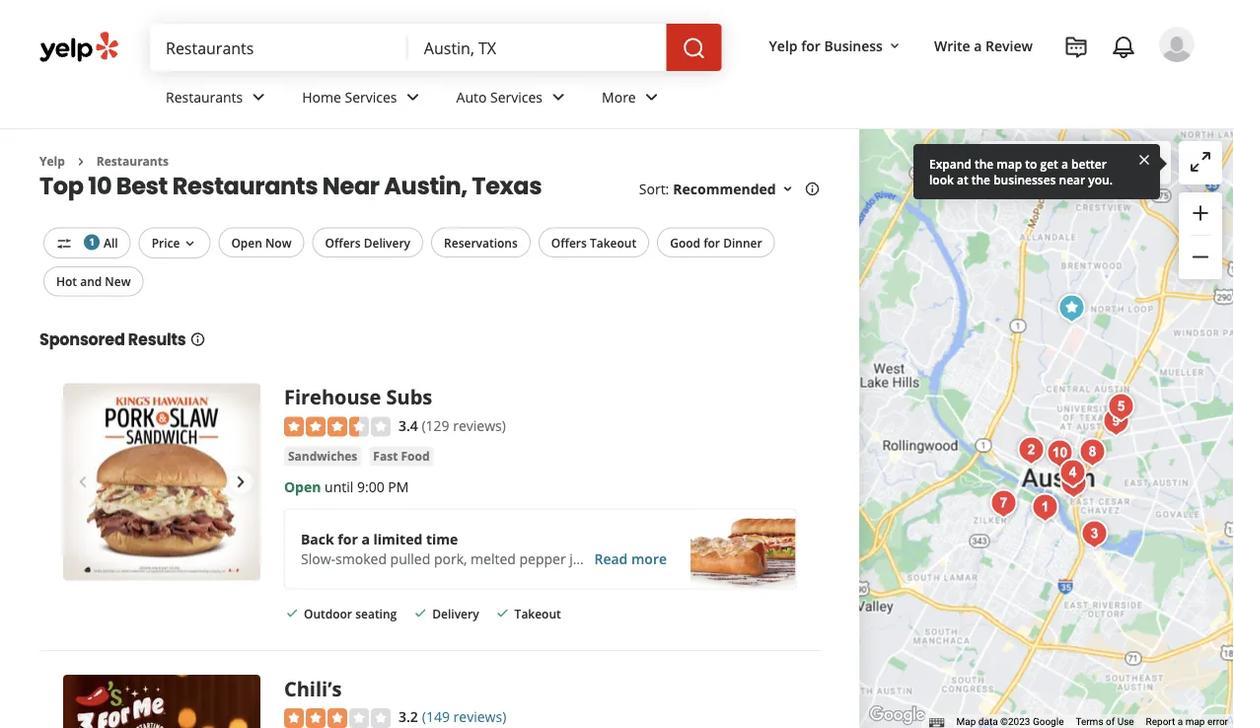 Task type: describe. For each thing, give the bounding box(es) containing it.
chili's link
[[284, 675, 342, 702]]

until
[[325, 478, 354, 497]]

google
[[1033, 716, 1064, 728]]

3.4 star rating image
[[284, 417, 391, 437]]

for for back
[[338, 530, 358, 549]]

new
[[105, 273, 131, 289]]

sandwiches
[[288, 448, 358, 465]]

offers takeout
[[552, 234, 637, 251]]

recommended
[[673, 180, 776, 198]]

sandwiches button
[[284, 447, 362, 467]]

next image
[[229, 470, 253, 494]]

read
[[595, 550, 628, 569]]

chili's image
[[1052, 289, 1092, 328]]

recommended button
[[673, 180, 796, 198]]

results
[[128, 328, 186, 351]]

terms of use
[[1076, 716, 1135, 728]]

3.2 link
[[399, 706, 418, 727]]

all
[[104, 234, 118, 251]]

food
[[401, 448, 430, 465]]

of
[[1106, 716, 1115, 728]]

at
[[957, 171, 969, 188]]

tangy
[[657, 550, 692, 569]]

near
[[323, 169, 380, 202]]

moonshine patio bar & grill image
[[1053, 454, 1093, 493]]

fast food
[[373, 448, 430, 465]]

offers takeout button
[[539, 227, 650, 258]]

(149 reviews)
[[422, 708, 507, 727]]

expand the map to get a better look at the businesses near you.
[[930, 155, 1113, 188]]

home services link
[[286, 71, 441, 128]]

subs
[[386, 383, 433, 410]]

reviews) inside "link"
[[454, 708, 507, 727]]

none field find
[[166, 37, 393, 58]]

qi austin image
[[1012, 431, 1051, 470]]

a right report
[[1178, 716, 1184, 728]]

good for dinner button
[[658, 227, 775, 258]]

write a review link
[[927, 28, 1041, 63]]

search as map moves
[[1019, 154, 1160, 172]]

auto services link
[[441, 71, 586, 128]]

la plancha image
[[1097, 402, 1136, 442]]

sponsored results
[[39, 328, 186, 351]]

salty sow image
[[1102, 387, 1141, 427]]

back
[[301, 530, 334, 549]]

limited
[[374, 530, 423, 549]]

16 checkmark v2 image for outdoor seating
[[284, 606, 300, 621]]

1 vertical spatial restaurants link
[[97, 153, 169, 169]]

zoom in image
[[1189, 201, 1213, 225]]

map data ©2023 google
[[957, 716, 1064, 728]]

outdoor
[[304, 606, 352, 622]]

expand
[[930, 155, 972, 172]]

restaurants up open now on the left top
[[172, 169, 318, 202]]

offers delivery button
[[312, 227, 423, 258]]

©2023
[[1001, 716, 1031, 728]]

better
[[1072, 155, 1107, 172]]

pm
[[388, 478, 409, 497]]

franklin barbecue image
[[1073, 433, 1113, 472]]

auto services
[[457, 87, 543, 106]]

open for open until 9:00 pm
[[284, 478, 321, 497]]

filters group
[[39, 227, 779, 296]]

odd duck image
[[984, 484, 1024, 524]]

3.2 star rating image
[[284, 708, 391, 728]]

report a map error link
[[1146, 716, 1229, 728]]

dinner
[[724, 234, 763, 251]]

pork,
[[434, 550, 467, 569]]

restaurants right 16 chevron right v2 image on the top
[[97, 153, 169, 169]]

1618 asian fusion image
[[1075, 515, 1115, 554]]

restaurants inside the business categories "element"
[[166, 87, 243, 106]]

24 chevron down v2 image for more
[[640, 85, 664, 109]]

price button
[[139, 227, 211, 258]]

map
[[957, 716, 976, 728]]

auto
[[457, 87, 487, 106]]

16 chevron right v2 image
[[73, 154, 89, 170]]

moves
[[1117, 154, 1160, 172]]

terms
[[1076, 716, 1104, 728]]

sponsored
[[39, 328, 125, 351]]

1 horizontal spatial delivery
[[433, 606, 479, 622]]

back for a limited time
[[301, 530, 458, 549]]

yelp for yelp link
[[39, 153, 65, 169]]

melted
[[471, 550, 516, 569]]

16 chevron down v2 image for recommended
[[780, 181, 796, 197]]

yelp link
[[39, 153, 65, 169]]

read more
[[595, 550, 667, 569]]

(149 reviews) link
[[422, 706, 507, 727]]

expand map image
[[1189, 150, 1213, 174]]

business categories element
[[150, 71, 1195, 128]]

search
[[1019, 154, 1063, 172]]

pulled
[[390, 550, 431, 569]]

report a map error
[[1146, 716, 1229, 728]]

slow-smoked pulled pork, melted pepper jack, sweet & tangy slaw.
[[301, 550, 728, 569]]

anthem image
[[1054, 464, 1094, 504]]

you.
[[1089, 171, 1113, 188]]

as
[[1067, 154, 1081, 172]]

best
[[116, 169, 168, 202]]

24 chevron down v2 image for restaurants
[[247, 85, 271, 109]]

hot
[[56, 273, 77, 289]]



Task type: locate. For each thing, give the bounding box(es) containing it.
16 checkmark v2 image
[[284, 606, 300, 621], [413, 606, 429, 621]]

1 vertical spatial reviews)
[[454, 708, 507, 727]]

Near text field
[[424, 37, 651, 58]]

0 horizontal spatial services
[[345, 87, 397, 106]]

10
[[88, 169, 112, 202]]

restaurants link down find field
[[150, 71, 286, 128]]

for for good
[[704, 234, 721, 251]]

more link
[[586, 71, 680, 128]]

higher ground image
[[1041, 434, 1080, 473]]

report
[[1146, 716, 1176, 728]]

16 info v2 image
[[190, 331, 206, 347]]

google image
[[865, 703, 930, 728]]

None field
[[166, 37, 393, 58], [424, 37, 651, 58]]

close image
[[1137, 151, 1153, 168]]

open for open now
[[231, 234, 262, 251]]

near
[[1060, 171, 1086, 188]]

reviews) right (149
[[454, 708, 507, 727]]

sort:
[[639, 180, 669, 198]]

for right good
[[704, 234, 721, 251]]

services
[[345, 87, 397, 106], [491, 87, 543, 106]]

texas
[[472, 169, 542, 202]]

price
[[152, 234, 180, 251]]

and
[[80, 273, 102, 289]]

0 vertical spatial open
[[231, 234, 262, 251]]

for inside user actions "element"
[[802, 36, 821, 55]]

home
[[302, 87, 341, 106]]

user actions element
[[754, 25, 1223, 146]]

services right 'home'
[[345, 87, 397, 106]]

1 horizontal spatial 24 chevron down v2 image
[[547, 85, 570, 109]]

open left now
[[231, 234, 262, 251]]

map region
[[831, 126, 1235, 728]]

for up smoked
[[338, 530, 358, 549]]

1 horizontal spatial yelp
[[769, 36, 798, 55]]

delivery inside button
[[364, 234, 411, 251]]

restaurants link
[[150, 71, 286, 128], [97, 153, 169, 169]]

yelp left business
[[769, 36, 798, 55]]

0 horizontal spatial for
[[338, 530, 358, 549]]

0 horizontal spatial yelp
[[39, 153, 65, 169]]

3.4
[[399, 416, 418, 435]]

yelp inside "yelp for business" button
[[769, 36, 798, 55]]

outdoor seating
[[304, 606, 397, 622]]

0 horizontal spatial delivery
[[364, 234, 411, 251]]

offers right the reservations
[[552, 234, 587, 251]]

business
[[825, 36, 883, 55]]

0 vertical spatial takeout
[[590, 234, 637, 251]]

data
[[979, 716, 998, 728]]

(129
[[422, 416, 450, 435]]

restaurants
[[166, 87, 243, 106], [97, 153, 169, 169], [172, 169, 318, 202]]

24 chevron down v2 image for home services
[[401, 85, 425, 109]]

24 chevron down v2 image down find text box
[[247, 85, 271, 109]]

map right as
[[1085, 154, 1114, 172]]

yelp for business
[[769, 36, 883, 55]]

more
[[602, 87, 636, 106]]

a right write
[[974, 36, 982, 55]]

0 vertical spatial 16 chevron down v2 image
[[887, 38, 903, 54]]

smoked
[[336, 550, 387, 569]]

open until 9:00 pm
[[284, 478, 409, 497]]

1 horizontal spatial map
[[1085, 154, 1114, 172]]

16 info v2 image
[[805, 181, 821, 197]]

1 horizontal spatial for
[[704, 234, 721, 251]]

0 horizontal spatial takeout
[[515, 606, 561, 622]]

more
[[632, 550, 667, 569]]

1 horizontal spatial services
[[491, 87, 543, 106]]

open now
[[231, 234, 292, 251]]

for for yelp
[[802, 36, 821, 55]]

offers inside button
[[325, 234, 361, 251]]

slaw.
[[696, 550, 728, 569]]

services for auto services
[[491, 87, 543, 106]]

reservations button
[[431, 227, 531, 258]]

24 chevron down v2 image
[[401, 85, 425, 109], [640, 85, 664, 109]]

yelp for yelp for business
[[769, 36, 798, 55]]

offers down near
[[325, 234, 361, 251]]

reviews) right (129
[[453, 416, 506, 435]]

24 chevron down v2 image inside auto services link
[[547, 85, 570, 109]]

24 chevron down v2 image right more
[[640, 85, 664, 109]]

zoom out image
[[1189, 245, 1213, 269]]

group
[[1179, 192, 1223, 279]]

None search field
[[150, 24, 726, 71]]

3.4 (129 reviews)
[[399, 416, 506, 435]]

slideshow element
[[63, 383, 261, 581]]

0 vertical spatial reviews)
[[453, 416, 506, 435]]

offers for offers delivery
[[325, 234, 361, 251]]

1 horizontal spatial 16 checkmark v2 image
[[413, 606, 429, 621]]

0 horizontal spatial offers
[[325, 234, 361, 251]]

keyboard shortcuts image
[[929, 718, 945, 728]]

austin,
[[384, 169, 468, 202]]

1 horizontal spatial 24 chevron down v2 image
[[640, 85, 664, 109]]

1
[[89, 235, 95, 249]]

1 all
[[89, 234, 118, 251]]

0 horizontal spatial 24 chevron down v2 image
[[401, 85, 425, 109]]

review
[[986, 36, 1033, 55]]

fast food link
[[369, 447, 434, 467]]

16 chevron down v2 image for yelp for business
[[887, 38, 903, 54]]

&
[[643, 550, 653, 569]]

now
[[265, 234, 292, 251]]

top
[[39, 169, 83, 202]]

none field up auto services link at the top left
[[424, 37, 651, 58]]

map for moves
[[1085, 154, 1114, 172]]

slow-
[[301, 550, 336, 569]]

for
[[802, 36, 821, 55], [704, 234, 721, 251], [338, 530, 358, 549]]

offers delivery
[[325, 234, 411, 251]]

map left the to in the right top of the page
[[997, 155, 1023, 172]]

0 horizontal spatial map
[[997, 155, 1023, 172]]

open now button
[[218, 227, 304, 258]]

1 horizontal spatial open
[[284, 478, 321, 497]]

home services
[[302, 87, 397, 106]]

services right auto
[[491, 87, 543, 106]]

2 none field from the left
[[424, 37, 651, 58]]

restaurants down find field
[[166, 87, 243, 106]]

get
[[1041, 155, 1059, 172]]

offers inside button
[[552, 234, 587, 251]]

map inside expand the map to get a better look at the businesses near you.
[[997, 155, 1023, 172]]

none field near
[[424, 37, 651, 58]]

delivery left 16 checkmark v2 image
[[433, 606, 479, 622]]

16 checkmark v2 image
[[495, 606, 511, 621]]

1 vertical spatial 16 chevron down v2 image
[[780, 181, 796, 197]]

24 chevron down v2 image for auto services
[[547, 85, 570, 109]]

for inside filters group
[[704, 234, 721, 251]]

chili's
[[284, 675, 342, 702]]

1 24 chevron down v2 image from the left
[[247, 85, 271, 109]]

projects image
[[1065, 36, 1089, 59]]

24 chevron down v2 image down near text box
[[547, 85, 570, 109]]

hot and new
[[56, 273, 131, 289]]

aba - austin image
[[1026, 488, 1065, 528]]

1 horizontal spatial offers
[[552, 234, 587, 251]]

use
[[1118, 716, 1135, 728]]

for left business
[[802, 36, 821, 55]]

16 checkmark v2 image left outdoor
[[284, 606, 300, 621]]

good for dinner
[[670, 234, 763, 251]]

reviews)
[[453, 416, 506, 435], [454, 708, 507, 727]]

24 chevron down v2 image inside home services link
[[401, 85, 425, 109]]

jack,
[[570, 550, 598, 569]]

0 vertical spatial for
[[802, 36, 821, 55]]

2 offers from the left
[[552, 234, 587, 251]]

3.2
[[399, 708, 418, 727]]

delivery down near
[[364, 234, 411, 251]]

1 vertical spatial open
[[284, 478, 321, 497]]

offers
[[325, 234, 361, 251], [552, 234, 587, 251]]

offers for offers takeout
[[552, 234, 587, 251]]

services for home services
[[345, 87, 397, 106]]

error
[[1208, 716, 1229, 728]]

16 chevron down v2 image left 16 info v2 icon
[[780, 181, 796, 197]]

seating
[[355, 606, 397, 622]]

map for error
[[1186, 716, 1206, 728]]

2 vertical spatial for
[[338, 530, 358, 549]]

1 vertical spatial for
[[704, 234, 721, 251]]

24 chevron down v2 image
[[247, 85, 271, 109], [547, 85, 570, 109]]

expand the map to get a better look at the businesses near you. tooltip
[[914, 144, 1161, 199]]

1 horizontal spatial takeout
[[590, 234, 637, 251]]

fast food button
[[369, 447, 434, 467]]

1 horizontal spatial 16 chevron down v2 image
[[887, 38, 903, 54]]

1 none field from the left
[[166, 37, 393, 58]]

9:00
[[357, 478, 385, 497]]

(149
[[422, 708, 450, 727]]

a up smoked
[[362, 530, 370, 549]]

16 chevron down v2 image
[[887, 38, 903, 54], [780, 181, 796, 197]]

to
[[1026, 155, 1038, 172]]

businesses
[[994, 171, 1056, 188]]

1 services from the left
[[345, 87, 397, 106]]

16 filter v2 image
[[56, 236, 72, 251]]

16 chevron down v2 image inside "yelp for business" button
[[887, 38, 903, 54]]

firehouse subs link
[[284, 383, 433, 410]]

map
[[1085, 154, 1114, 172], [997, 155, 1023, 172], [1186, 716, 1206, 728]]

0 horizontal spatial 16 chevron down v2 image
[[780, 181, 796, 197]]

2 horizontal spatial for
[[802, 36, 821, 55]]

1 reviews) from the top
[[453, 416, 506, 435]]

24 chevron down v2 image left auto
[[401, 85, 425, 109]]

look
[[930, 171, 954, 188]]

16 chevron down v2 image inside recommended popup button
[[780, 181, 796, 197]]

16 checkmark v2 image for delivery
[[413, 606, 429, 621]]

2 reviews) from the top
[[454, 708, 507, 727]]

0 vertical spatial restaurants link
[[150, 71, 286, 128]]

2 horizontal spatial map
[[1186, 716, 1206, 728]]

a right "get"
[[1062, 155, 1069, 172]]

none field up 'home'
[[166, 37, 393, 58]]

takeout inside button
[[590, 234, 637, 251]]

takeout
[[590, 234, 637, 251], [515, 606, 561, 622]]

1 offers from the left
[[325, 234, 361, 251]]

search image
[[683, 37, 706, 60]]

good
[[670, 234, 701, 251]]

16 chevron down v2 image right business
[[887, 38, 903, 54]]

open inside button
[[231, 234, 262, 251]]

Find text field
[[166, 37, 393, 58]]

0 vertical spatial yelp
[[769, 36, 798, 55]]

1 horizontal spatial none field
[[424, 37, 651, 58]]

2 24 chevron down v2 image from the left
[[547, 85, 570, 109]]

0 vertical spatial delivery
[[364, 234, 411, 251]]

firehouse subs
[[284, 383, 433, 410]]

1 24 chevron down v2 image from the left
[[401, 85, 425, 109]]

notifications image
[[1112, 36, 1136, 59]]

24 chevron down v2 image inside the more link
[[640, 85, 664, 109]]

yelp for business button
[[762, 28, 911, 63]]

firehouse
[[284, 383, 381, 410]]

map for to
[[997, 155, 1023, 172]]

previous image
[[71, 470, 95, 494]]

1 vertical spatial delivery
[[433, 606, 479, 622]]

1 vertical spatial takeout
[[515, 606, 561, 622]]

write
[[935, 36, 971, 55]]

2 24 chevron down v2 image from the left
[[640, 85, 664, 109]]

firehouse subs image
[[63, 383, 261, 581]]

a inside expand the map to get a better look at the businesses near you.
[[1062, 155, 1069, 172]]

delivery
[[364, 234, 411, 251], [433, 606, 479, 622]]

yelp left 16 chevron right v2 image on the top
[[39, 153, 65, 169]]

a inside "element"
[[974, 36, 982, 55]]

0 horizontal spatial 16 checkmark v2 image
[[284, 606, 300, 621]]

0 horizontal spatial 24 chevron down v2 image
[[247, 85, 271, 109]]

1 vertical spatial yelp
[[39, 153, 65, 169]]

hot and new button
[[43, 266, 144, 296]]

2 services from the left
[[491, 87, 543, 106]]

1 16 checkmark v2 image from the left
[[284, 606, 300, 621]]

0 horizontal spatial open
[[231, 234, 262, 251]]

sweet
[[602, 550, 640, 569]]

greg r. image
[[1160, 27, 1195, 62]]

takeout left good
[[590, 234, 637, 251]]

takeout right 16 checkmark v2 image
[[515, 606, 561, 622]]

write a review
[[935, 36, 1033, 55]]

open left until
[[284, 478, 321, 497]]

sandwiches link
[[284, 447, 362, 467]]

16 checkmark v2 image right seating
[[413, 606, 429, 621]]

0 horizontal spatial none field
[[166, 37, 393, 58]]

restaurants link right 16 chevron right v2 image on the top
[[97, 153, 169, 169]]

16 chevron down v2 image
[[182, 236, 198, 251]]

map left error
[[1186, 716, 1206, 728]]

pepper
[[520, 550, 566, 569]]

fast
[[373, 448, 398, 465]]

2 16 checkmark v2 image from the left
[[413, 606, 429, 621]]



Task type: vqa. For each thing, say whether or not it's contained in the screenshot.
'Chili's' link at the left bottom
yes



